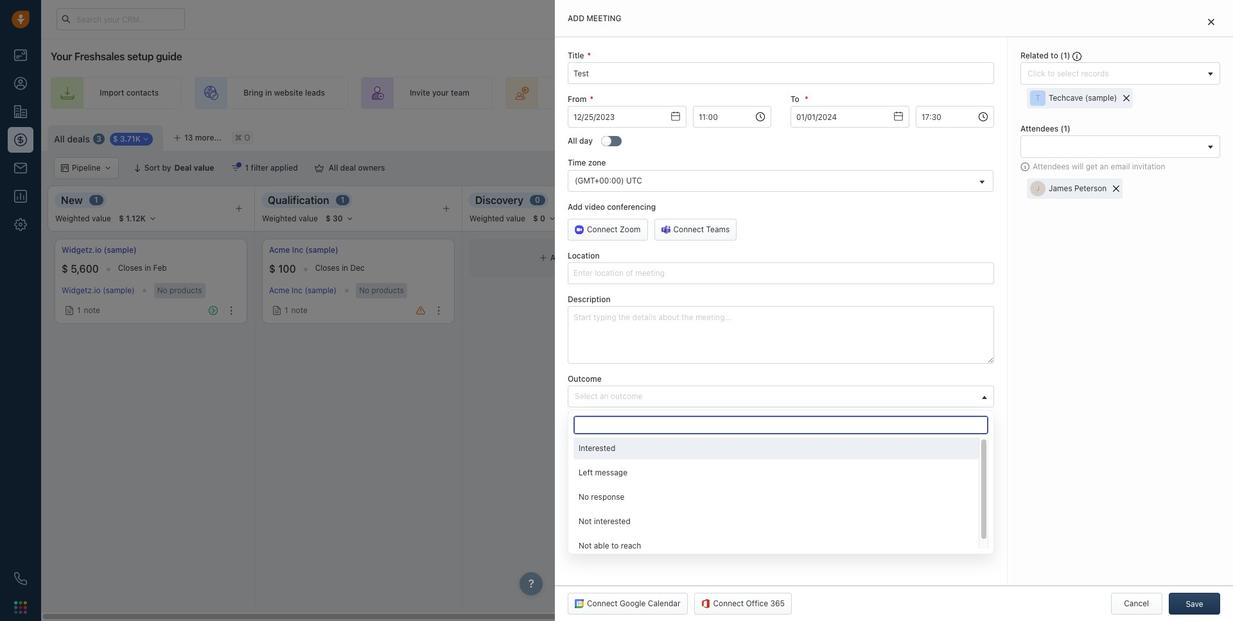 Task type: vqa. For each thing, say whether or not it's contained in the screenshot.
middle ALL
yes



Task type: describe. For each thing, give the bounding box(es) containing it.
list box containing interested
[[574, 438, 989, 558]]

import for import deals
[[1089, 131, 1114, 141]]

Start typing your meeting notes... text field
[[568, 430, 995, 488]]

no response
[[579, 493, 625, 502]]

import contacts
[[100, 88, 159, 98]]

closes for 5,600
[[118, 263, 143, 273]]

no products for $ 100
[[359, 286, 404, 296]]

container_wx8msf4aqz5i3rn1 image left "location"
[[540, 254, 547, 262]]

$ 3,200
[[874, 264, 911, 275]]

in for $ 5,600
[[145, 263, 151, 273]]

container_wx8msf4aqz5i3rn1 image inside quotas and forecasting link
[[1049, 164, 1058, 173]]

route
[[554, 88, 576, 98]]

13 more... button
[[166, 129, 229, 147]]

website
[[274, 88, 303, 98]]

applied
[[271, 163, 298, 173]]

1 widgetz.io from the top
[[62, 245, 102, 255]]

no down 6
[[965, 286, 975, 296]]

guide
[[156, 51, 182, 62]]

2 ( from the top
[[1061, 124, 1064, 134]]

route leads to your team link
[[506, 77, 670, 109]]

1 down all deal owners button
[[341, 196, 345, 205]]

time
[[568, 158, 586, 168]]

all for day
[[568, 136, 577, 146]]

Location text field
[[568, 263, 995, 285]]

1 vertical spatial )
[[1068, 124, 1071, 134]]

interested option
[[574, 438, 979, 460]]

note inside button
[[906, 306, 922, 315]]

add deal inside button
[[1188, 131, 1221, 141]]

closes for 3,200
[[930, 263, 955, 273]]

from
[[568, 95, 587, 104]]

container_wx8msf4aqz5i3rn1 image inside settings popup button
[[1016, 132, 1025, 141]]

and
[[1090, 163, 1104, 173]]

all deals 3
[[54, 133, 101, 144]]

connect office 365
[[713, 599, 785, 609]]

in inside bring in website leads link
[[265, 88, 272, 98]]

Start typing the details about the meeting... text field
[[568, 306, 995, 364]]

3 products from the left
[[977, 286, 1010, 296]]

in for $ 3,200
[[957, 263, 963, 273]]

response
[[591, 493, 625, 502]]

reach
[[621, 542, 641, 551]]

day
[[580, 136, 593, 146]]

-- text field for from
[[568, 106, 687, 128]]

2 team from the left
[[628, 88, 647, 98]]

import deals group
[[1072, 125, 1164, 147]]

invite your team link
[[361, 77, 493, 109]]

more...
[[195, 133, 221, 143]]

connect teams button
[[654, 219, 737, 241]]

1 down 100
[[285, 306, 288, 315]]

notes
[[600, 418, 621, 428]]

zone
[[588, 158, 606, 168]]

able
[[594, 542, 609, 551]]

add deal button
[[1171, 125, 1227, 147]]

attendees ( 1 )
[[1021, 124, 1071, 134]]

attendees for attendees will get an email invitation
[[1033, 162, 1070, 172]]

⌘
[[235, 133, 242, 143]]

0 for discovery
[[535, 196, 540, 205]]

invite your team
[[410, 88, 470, 98]]

outcome
[[611, 392, 643, 402]]

3,200
[[883, 264, 911, 275]]

2 your from the left
[[610, 88, 626, 98]]

meeting notes
[[568, 418, 621, 428]]

new
[[61, 194, 83, 206]]

add meeting
[[568, 13, 622, 23]]

connect for connect google calendar
[[587, 599, 618, 609]]

1 acme from the top
[[269, 245, 290, 255]]

will
[[1072, 162, 1084, 172]]

1 right settings
[[1064, 124, 1068, 134]]

zoom
[[620, 225, 641, 234]]

no response option
[[574, 487, 979, 509]]

not able to reach option
[[574, 536, 979, 558]]

outcome
[[568, 375, 602, 384]]

in for $ 100
[[342, 263, 348, 273]]

note for $ 100
[[291, 306, 308, 315]]

sequence
[[780, 88, 816, 98]]

t
[[1036, 93, 1041, 103]]

0 vertical spatial )
[[1068, 51, 1071, 60]]

Search field
[[1164, 157, 1228, 179]]

save
[[1186, 600, 1204, 610]]

deals for all
[[67, 133, 90, 144]]

2 acme inc (sample) from the top
[[269, 286, 337, 296]]

1 team from the left
[[451, 88, 470, 98]]

to for route leads to your team
[[600, 88, 608, 98]]

(sample) up closes in feb in the top of the page
[[104, 245, 137, 255]]

invite
[[410, 88, 430, 98]]

left message option
[[574, 463, 979, 485]]

connect office 365 button
[[694, 594, 792, 615]]

365
[[771, 599, 785, 609]]

tab panel containing add meeting
[[555, 0, 1234, 622]]

6
[[965, 263, 970, 273]]

13 more...
[[184, 133, 221, 143]]

all day
[[568, 136, 593, 146]]

2 widgetz.io (sample) link from the top
[[62, 286, 135, 296]]

email
[[1111, 162, 1130, 172]]

settings button
[[1009, 125, 1066, 147]]

location
[[568, 251, 600, 261]]

$ for $ 100
[[269, 264, 276, 275]]

attendees for attendees ( 1 )
[[1021, 124, 1059, 134]]

select an outcome
[[575, 392, 643, 402]]

no products for $ 5,600
[[157, 286, 202, 296]]

to
[[791, 95, 800, 104]]

days
[[972, 263, 989, 273]]

import deals button
[[1072, 125, 1142, 147]]

save button
[[1169, 594, 1221, 615]]

connect for connect zoom
[[587, 225, 618, 234]]

1 inside button
[[245, 163, 249, 173]]

no down dec on the left of the page
[[359, 286, 370, 296]]

container_wx8msf4aqz5i3rn1 image inside add note button
[[877, 306, 886, 315]]

settings
[[1028, 131, 1059, 141]]

1 filter applied
[[245, 163, 298, 173]]

2 inc from the top
[[292, 286, 303, 296]]

bring in website leads
[[244, 88, 325, 98]]

dec
[[350, 263, 365, 273]]

related
[[1021, 51, 1049, 60]]

quotas
[[1061, 163, 1088, 173]]

products for $ 5,600
[[170, 286, 202, 296]]

add note
[[889, 306, 922, 315]]

import deals
[[1089, 131, 1136, 141]]

related to ( 1 )
[[1021, 51, 1073, 60]]

0 for won
[[1113, 196, 1118, 205]]

$ for $ 3,200
[[874, 264, 880, 275]]

products for $ 100
[[372, 286, 404, 296]]

2 horizontal spatial to
[[1051, 51, 1059, 60]]

o
[[244, 133, 250, 143]]

none search field inside tab panel
[[574, 416, 989, 435]]

add deal link
[[1032, 77, 1137, 109]]

conferencing
[[607, 202, 656, 212]]

connect zoom button
[[568, 219, 648, 241]]



Task type: locate. For each thing, give the bounding box(es) containing it.
inc up 100
[[292, 245, 303, 255]]

None text field
[[916, 106, 995, 128]]

message
[[595, 468, 628, 478]]

2 products from the left
[[372, 286, 404, 296]]

acme inc (sample)
[[269, 245, 338, 255], [269, 286, 337, 296]]

leads right website
[[305, 88, 325, 98]]

select an outcome button
[[568, 386, 995, 408]]

1 horizontal spatial products
[[372, 286, 404, 296]]

connect for connect teams
[[674, 225, 704, 234]]

all
[[54, 133, 65, 144], [568, 136, 577, 146], [329, 163, 338, 173]]

0 horizontal spatial to
[[600, 88, 608, 98]]

$ for $ 5,600
[[62, 264, 68, 275]]

1 -- text field from the left
[[568, 106, 687, 128]]

) right related
[[1068, 51, 1071, 60]]

no products down dec on the left of the page
[[359, 286, 404, 296]]

import
[[100, 88, 124, 98], [1089, 131, 1114, 141]]

closes in 6 days
[[930, 263, 989, 273]]

(gmt+00:00)
[[575, 176, 624, 185]]

tab panel
[[555, 0, 1234, 622]]

( right related
[[1061, 51, 1064, 60]]

5,600
[[71, 264, 99, 275]]

1 vertical spatial acme inc (sample)
[[269, 286, 337, 296]]

1 ( from the top
[[1061, 51, 1064, 60]]

connect left office
[[713, 599, 744, 609]]

1 note for 100
[[285, 306, 308, 315]]

1 vertical spatial widgetz.io (sample) link
[[62, 286, 135, 296]]

all left 3
[[54, 133, 65, 144]]

0 vertical spatial import
[[100, 88, 124, 98]]

None text field
[[693, 106, 772, 128]]

2 horizontal spatial note
[[906, 306, 922, 315]]

quotas and forecasting
[[1061, 163, 1150, 173]]

teams
[[706, 225, 730, 234]]

)
[[1068, 51, 1071, 60], [1068, 124, 1071, 134]]

(sample) down closes in dec
[[305, 286, 337, 296]]

closes left feb
[[118, 263, 143, 273]]

0 horizontal spatial -- text field
[[568, 106, 687, 128]]

-- text field
[[568, 106, 687, 128], [791, 106, 910, 128]]

2 1 note from the left
[[285, 306, 308, 315]]

0 vertical spatial to
[[1051, 51, 1059, 60]]

to
[[1051, 51, 1059, 60], [600, 88, 608, 98], [612, 542, 619, 551]]

no left response
[[579, 493, 589, 502]]

not interested
[[579, 517, 631, 527]]

all deals link
[[54, 133, 90, 146]]

google
[[620, 599, 646, 609]]

inc
[[292, 245, 303, 255], [292, 286, 303, 296]]

( right settings
[[1061, 124, 1064, 134]]

1 vertical spatial widgetz.io (sample)
[[62, 286, 135, 296]]

note down 3,200 at right
[[906, 306, 922, 315]]

get
[[1086, 162, 1098, 172]]

acme up $ 100
[[269, 245, 290, 255]]

time zone
[[568, 158, 606, 168]]

acme inc (sample) link up 100
[[269, 245, 338, 256]]

0 vertical spatial widgetz.io
[[62, 245, 102, 255]]

an right get
[[1100, 162, 1109, 172]]

no products down feb
[[157, 286, 202, 296]]

attendees down t on the right top of page
[[1021, 124, 1059, 134]]

techcave (sample)
[[1049, 93, 1118, 103]]

1 vertical spatial attendees
[[1033, 162, 1070, 172]]

left
[[579, 468, 593, 478]]

calendar
[[648, 599, 681, 609]]

in left dec on the left of the page
[[342, 263, 348, 273]]

1 right new
[[94, 196, 98, 205]]

to right 'from'
[[600, 88, 608, 98]]

your freshsales setup guide
[[51, 51, 182, 62]]

close image
[[1208, 18, 1215, 26]]

1 left filter
[[245, 163, 249, 173]]

team right 'from'
[[628, 88, 647, 98]]

container_wx8msf4aqz5i3rn1 image down $ 100
[[272, 306, 281, 315]]

deals inside button
[[1116, 131, 1136, 141]]

attendees will get an email invitation
[[1033, 162, 1166, 172]]

closes left dec on the left of the page
[[315, 263, 340, 273]]

not for not interested
[[579, 517, 592, 527]]

not left interested
[[579, 517, 592, 527]]

3 no products from the left
[[965, 286, 1010, 296]]

meeting
[[587, 13, 622, 23]]

0 vertical spatial (
[[1061, 51, 1064, 60]]

1 horizontal spatial no products
[[359, 286, 404, 296]]

all deal owners
[[329, 163, 385, 173]]

discovery
[[475, 194, 524, 206]]

to inside option
[[612, 542, 619, 551]]

1 vertical spatial not
[[579, 542, 592, 551]]

0 horizontal spatial team
[[451, 88, 470, 98]]

note down 100
[[291, 306, 308, 315]]

container_wx8msf4aqz5i3rn1 image
[[1016, 132, 1025, 141], [315, 164, 324, 173], [65, 306, 74, 315], [272, 306, 281, 315]]

all deal owners button
[[306, 157, 394, 179]]

all left day
[[568, 136, 577, 146]]

title
[[568, 51, 584, 60]]

not left able
[[579, 542, 592, 551]]

connect for connect office 365
[[713, 599, 744, 609]]

1 horizontal spatial 0
[[1113, 196, 1118, 205]]

your right 'from'
[[610, 88, 626, 98]]

2 horizontal spatial products
[[977, 286, 1010, 296]]

quotas and forecasting link
[[1049, 157, 1163, 179]]

Title text field
[[568, 62, 995, 84]]

all left owners
[[329, 163, 338, 173]]

1 horizontal spatial your
[[610, 88, 626, 98]]

1 acme inc (sample) from the top
[[269, 245, 338, 255]]

container_wx8msf4aqz5i3rn1 image down $ 5,600
[[65, 306, 74, 315]]

products
[[170, 286, 202, 296], [372, 286, 404, 296], [977, 286, 1010, 296]]

import up attendees will get an email invitation
[[1089, 131, 1114, 141]]

in left 6
[[957, 263, 963, 273]]

won
[[1080, 194, 1102, 206]]

your
[[51, 51, 72, 62]]

$ left 5,600
[[62, 264, 68, 275]]

connect teams
[[674, 225, 730, 234]]

connect google calendar
[[587, 599, 681, 609]]

connect down video
[[587, 225, 618, 234]]

phone element
[[8, 567, 33, 592]]

filter
[[251, 163, 268, 173]]

interested
[[594, 517, 631, 527]]

1 widgetz.io (sample) link from the top
[[62, 245, 137, 256]]

1 note for 5,600
[[77, 306, 100, 315]]

0 horizontal spatial no products
[[157, 286, 202, 296]]

1 horizontal spatial team
[[628, 88, 647, 98]]

widgetz.io (sample) link down 5,600
[[62, 286, 135, 296]]

james
[[1049, 184, 1073, 194]]

container_wx8msf4aqz5i3rn1 image inside 1 filter applied button
[[231, 164, 240, 173]]

2 widgetz.io (sample) from the top
[[62, 286, 135, 296]]

closes for 100
[[315, 263, 340, 273]]

1 right related
[[1064, 51, 1068, 60]]

None search field
[[574, 416, 989, 435]]

container_wx8msf4aqz5i3rn1 image left 'quotas'
[[1049, 164, 1058, 173]]

3 note from the left
[[906, 306, 922, 315]]

deals up email
[[1116, 131, 1136, 141]]

0 vertical spatial not
[[579, 517, 592, 527]]

container_wx8msf4aqz5i3rn1 image left the add note
[[877, 306, 886, 315]]

0 horizontal spatial closes
[[118, 263, 143, 273]]

(gmt+00:00) utc link
[[569, 171, 993, 191]]

phone image
[[14, 573, 27, 586]]

container_wx8msf4aqz5i3rn1 image left filter
[[231, 164, 240, 173]]

1 horizontal spatial to
[[612, 542, 619, 551]]

add deal
[[1081, 88, 1114, 98], [1188, 131, 1221, 141], [551, 253, 583, 263], [749, 253, 782, 263]]

1 vertical spatial import
[[1089, 131, 1114, 141]]

1 products from the left
[[170, 286, 202, 296]]

0 vertical spatial acme
[[269, 245, 290, 255]]

leads right the route
[[578, 88, 598, 98]]

0 horizontal spatial note
[[84, 306, 100, 315]]

deals for import
[[1116, 131, 1136, 141]]

add
[[568, 13, 585, 23], [1081, 88, 1096, 98], [1188, 131, 1203, 141], [568, 202, 583, 212], [551, 253, 565, 263], [749, 253, 764, 263], [889, 306, 904, 315]]

james peterson
[[1049, 184, 1107, 194]]

1 horizontal spatial all
[[329, 163, 338, 173]]

list box
[[574, 438, 989, 558]]

1 horizontal spatial 1 note
[[285, 306, 308, 315]]

-- text field for to
[[791, 106, 910, 128]]

connect zoom
[[587, 225, 641, 234]]

widgetz.io (sample) up 5,600
[[62, 245, 137, 255]]

-- text field down sequence
[[791, 106, 910, 128]]

acme inc (sample) link down 100
[[269, 286, 337, 296]]

1 vertical spatial acme inc (sample) link
[[269, 286, 337, 296]]

1 vertical spatial inc
[[292, 286, 303, 296]]

2 0 from the left
[[1113, 196, 1118, 205]]

1 no products from the left
[[157, 286, 202, 296]]

1 horizontal spatial note
[[291, 306, 308, 315]]

1 vertical spatial (
[[1061, 124, 1064, 134]]

-- text field down the route leads to your team at the top
[[568, 106, 687, 128]]

2 -- text field from the left
[[791, 106, 910, 128]]

to right able
[[612, 542, 619, 551]]

acme inc (sample) up 100
[[269, 245, 338, 255]]

(sample) down closes in feb in the top of the page
[[103, 286, 135, 296]]

acme inc (sample) link
[[269, 245, 338, 256], [269, 286, 337, 296]]

0 horizontal spatial 1 note
[[77, 306, 100, 315]]

1 vertical spatial widgetz.io
[[62, 286, 101, 296]]

2 horizontal spatial closes
[[930, 263, 955, 273]]

1 not from the top
[[579, 517, 592, 527]]

all for deal
[[329, 163, 338, 173]]

1 horizontal spatial closes
[[315, 263, 340, 273]]

1 inc from the top
[[292, 245, 303, 255]]

3
[[96, 134, 101, 144]]

2 widgetz.io from the top
[[62, 286, 101, 296]]

(gmt+00:00) utc
[[575, 176, 642, 185]]

0 horizontal spatial 0
[[535, 196, 540, 205]]

widgetz.io up $ 5,600
[[62, 245, 102, 255]]

closes
[[118, 263, 143, 273], [315, 263, 340, 273], [930, 263, 955, 273]]

0 horizontal spatial $
[[62, 264, 68, 275]]

1 horizontal spatial leads
[[578, 88, 598, 98]]

in left feb
[[145, 263, 151, 273]]

0 vertical spatial widgetz.io (sample)
[[62, 245, 137, 255]]

container_wx8msf4aqz5i3rn1 image right applied
[[315, 164, 324, 173]]

techcave
[[1049, 93, 1083, 103]]

13
[[184, 133, 193, 143]]

an inside select an outcome dropdown button
[[600, 392, 609, 402]]

description
[[568, 295, 611, 304]]

2 no products from the left
[[359, 286, 404, 296]]

1 horizontal spatial an
[[1100, 162, 1109, 172]]

(sample) up closes in dec
[[306, 245, 338, 255]]

1 horizontal spatial deals
[[1116, 131, 1136, 141]]

container_wx8msf4aqz5i3rn1 image inside all deal owners button
[[315, 164, 324, 173]]

to for not able to reach
[[612, 542, 619, 551]]

peterson
[[1075, 184, 1107, 194]]

cancel
[[1124, 599, 1149, 609]]

0 horizontal spatial import
[[100, 88, 124, 98]]

all inside button
[[329, 163, 338, 173]]

in
[[265, 88, 272, 98], [145, 263, 151, 273], [342, 263, 348, 273], [957, 263, 963, 273]]

an right select
[[600, 392, 609, 402]]

deals left 3
[[67, 133, 90, 144]]

1 1 note from the left
[[77, 306, 100, 315]]

1 vertical spatial an
[[600, 392, 609, 402]]

Search your CRM... text field
[[57, 8, 185, 30]]

1 note from the left
[[84, 306, 100, 315]]

deal for "add deal" button
[[1205, 131, 1221, 141]]

1 widgetz.io (sample) from the top
[[62, 245, 137, 255]]

connect left teams
[[674, 225, 704, 234]]

container_wx8msf4aqz5i3rn1 image left settings
[[1016, 132, 1025, 141]]

(sample) down click to select records search field
[[1086, 93, 1118, 103]]

0 horizontal spatial all
[[54, 133, 65, 144]]

2 horizontal spatial all
[[568, 136, 577, 146]]

contacts
[[126, 88, 159, 98]]

inc down 100
[[292, 286, 303, 296]]

container_wx8msf4aqz5i3rn1 image up location text box
[[738, 254, 746, 262]]

left message
[[579, 468, 628, 478]]

0 horizontal spatial leads
[[305, 88, 325, 98]]

1 your from the left
[[432, 88, 449, 98]]

0 vertical spatial inc
[[292, 245, 303, 255]]

0 vertical spatial acme inc (sample) link
[[269, 245, 338, 256]]

0 vertical spatial acme inc (sample)
[[269, 245, 338, 255]]

2 horizontal spatial no products
[[965, 286, 1010, 296]]

attendees up james
[[1033, 162, 1070, 172]]

video
[[585, 202, 605, 212]]

100
[[278, 264, 296, 275]]

bring
[[244, 88, 263, 98]]

import left contacts
[[100, 88, 124, 98]]

0 horizontal spatial deals
[[67, 133, 90, 144]]

connect left google at the right bottom of the page
[[587, 599, 618, 609]]

2 closes from the left
[[315, 263, 340, 273]]

utc
[[626, 176, 642, 185]]

not able to reach
[[579, 542, 641, 551]]

1 down $ 5,600
[[77, 306, 81, 315]]

sales
[[759, 88, 778, 98]]

no inside option
[[579, 493, 589, 502]]

your right invite
[[432, 88, 449, 98]]

1 closes from the left
[[118, 263, 143, 273]]

no down feb
[[157, 286, 167, 296]]

2 acme inc (sample) link from the top
[[269, 286, 337, 296]]

not
[[579, 517, 592, 527], [579, 542, 592, 551]]

0 vertical spatial an
[[1100, 162, 1109, 172]]

closes left 6
[[930, 263, 955, 273]]

note down 5,600
[[84, 306, 100, 315]]

1 horizontal spatial -- text field
[[791, 106, 910, 128]]

0 right discovery
[[535, 196, 540, 205]]

widgetz.io (sample) down 5,600
[[62, 286, 135, 296]]

1 note down 100
[[285, 306, 308, 315]]

) right settings
[[1068, 124, 1071, 134]]

container_wx8msf4aqz5i3rn1 image
[[231, 164, 240, 173], [1049, 164, 1058, 173], [540, 254, 547, 262], [738, 254, 746, 262], [877, 306, 886, 315]]

note
[[84, 306, 100, 315], [291, 306, 308, 315], [906, 306, 922, 315]]

2 vertical spatial to
[[612, 542, 619, 551]]

connect google calendar button
[[568, 594, 688, 615]]

0 vertical spatial widgetz.io (sample) link
[[62, 245, 137, 256]]

1 vertical spatial to
[[600, 88, 608, 98]]

2 not from the top
[[579, 542, 592, 551]]

to right related
[[1051, 51, 1059, 60]]

(sample) inside tab panel
[[1086, 93, 1118, 103]]

deal for all deal owners button
[[340, 163, 356, 173]]

interested
[[579, 444, 616, 454]]

3 closes from the left
[[930, 263, 955, 273]]

all for deals
[[54, 133, 65, 144]]

3 $ from the left
[[874, 264, 880, 275]]

0
[[535, 196, 540, 205], [1113, 196, 1118, 205]]

1 vertical spatial acme
[[269, 286, 290, 296]]

2 horizontal spatial $
[[874, 264, 880, 275]]

deal for add deal link on the right of the page
[[1098, 88, 1114, 98]]

1 0 from the left
[[535, 196, 540, 205]]

1 horizontal spatial $
[[269, 264, 276, 275]]

team right invite
[[451, 88, 470, 98]]

0 horizontal spatial your
[[432, 88, 449, 98]]

acme down $ 100
[[269, 286, 290, 296]]

0 horizontal spatial products
[[170, 286, 202, 296]]

route leads to your team
[[554, 88, 647, 98]]

1 acme inc (sample) link from the top
[[269, 245, 338, 256]]

0 vertical spatial attendees
[[1021, 124, 1059, 134]]

note for $ 5,600
[[84, 306, 100, 315]]

$ left 3,200 at right
[[874, 264, 880, 275]]

add video conferencing
[[568, 202, 656, 212]]

2 note from the left
[[291, 306, 308, 315]]

2 leads from the left
[[578, 88, 598, 98]]

not interested option
[[574, 511, 979, 533]]

closes in dec
[[315, 263, 365, 273]]

team
[[451, 88, 470, 98], [628, 88, 647, 98]]

1 $ from the left
[[62, 264, 68, 275]]

$ left 100
[[269, 264, 276, 275]]

import for import contacts
[[100, 88, 124, 98]]

2 acme from the top
[[269, 286, 290, 296]]

bring in website leads link
[[195, 77, 348, 109]]

no products down days
[[965, 286, 1010, 296]]

in right bring
[[265, 88, 272, 98]]

not for not able to reach
[[579, 542, 592, 551]]

0 horizontal spatial an
[[600, 392, 609, 402]]

dialog containing add meeting
[[555, 0, 1234, 622]]

qualification
[[268, 194, 329, 206]]

0 right the won
[[1113, 196, 1118, 205]]

1 horizontal spatial import
[[1089, 131, 1114, 141]]

(
[[1061, 51, 1064, 60], [1061, 124, 1064, 134]]

1 leads from the left
[[305, 88, 325, 98]]

dialog
[[555, 0, 1234, 622]]

widgetz.io down $ 5,600
[[62, 286, 101, 296]]

acme inc (sample) down 100
[[269, 286, 337, 296]]

1 note down 5,600
[[77, 306, 100, 315]]

import inside button
[[1089, 131, 1114, 141]]

1 filter applied button
[[223, 157, 306, 179]]

import contacts link
[[51, 77, 182, 109]]

widgetz.io
[[62, 245, 102, 255], [62, 286, 101, 296]]

2 $ from the left
[[269, 264, 276, 275]]

freshworks switcher image
[[14, 602, 27, 615]]

meeting
[[568, 418, 598, 428]]

Click to select records search field
[[1025, 67, 1204, 80]]

widgetz.io (sample) link up 5,600
[[62, 245, 137, 256]]



